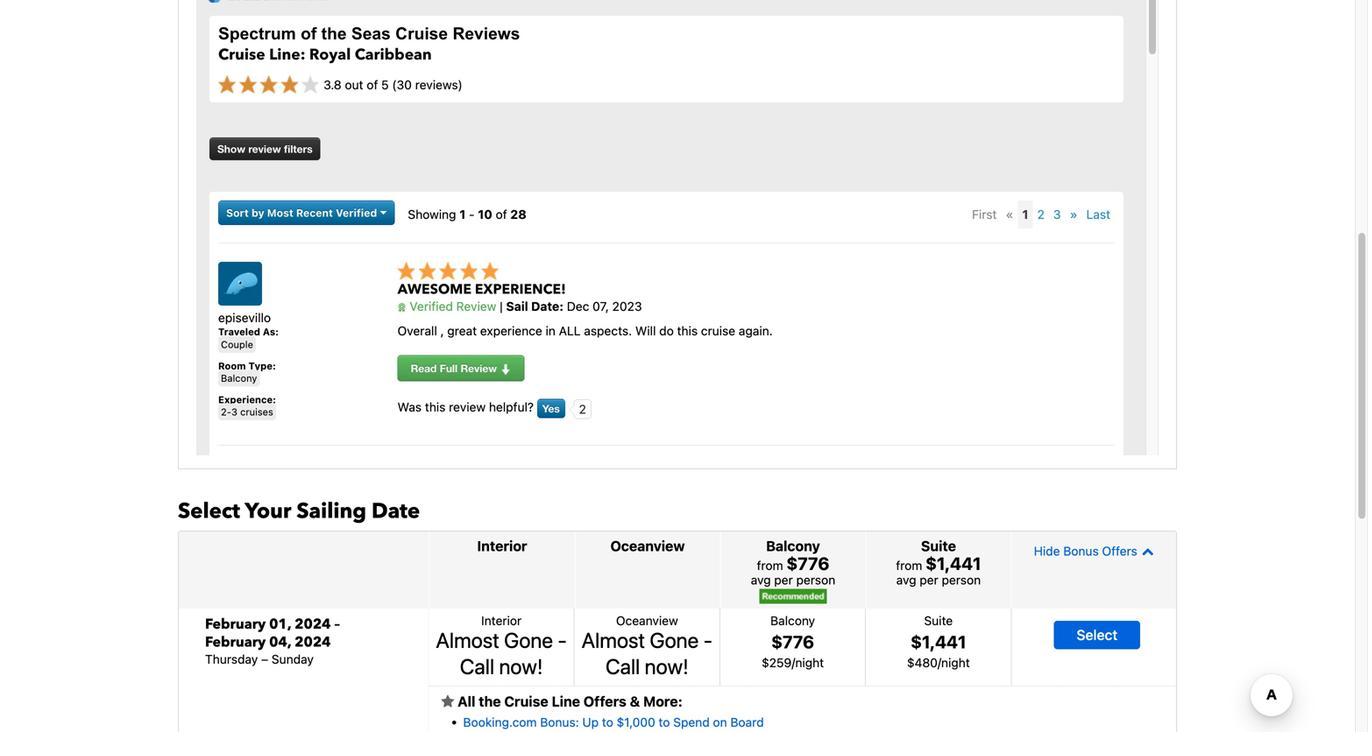Task type: describe. For each thing, give the bounding box(es) containing it.
out
[[345, 78, 363, 92]]

0 horizontal spatial -
[[469, 207, 475, 222]]

line:
[[269, 44, 305, 65]]

07,
[[593, 299, 609, 314]]

room
[[218, 360, 246, 372]]

great
[[447, 324, 477, 338]]

balcony $776 $259 / night
[[762, 614, 824, 670]]

full
[[440, 362, 458, 375]]

interior for interior almost gone - call now!
[[481, 614, 522, 628]]

sailing
[[297, 497, 366, 526]]

in
[[546, 324, 556, 338]]

chevron up image
[[1137, 545, 1154, 558]]

oceanview for oceanview almost gone - call now!
[[616, 614, 678, 628]]

3 inside 'experience: 2-3 cruises'
[[231, 407, 237, 418]]

up
[[582, 716, 599, 730]]

balcony for $776
[[770, 614, 815, 628]]

0 horizontal spatial 2
[[579, 402, 586, 417]]

2 to from the left
[[659, 716, 670, 730]]

2 2024 from the top
[[295, 633, 331, 653]]

from for $776
[[757, 559, 783, 573]]

/ for $776
[[792, 656, 795, 670]]

star image
[[441, 695, 454, 709]]

as:
[[263, 327, 279, 338]]

cruiseline.com logo image
[[205, 0, 328, 3]]

cruises
[[240, 407, 273, 418]]

- for interior almost gone - call now!
[[558, 628, 567, 653]]

booking.com bonus: up to $1,000 to spend on board
[[463, 716, 764, 730]]

2-
[[221, 407, 231, 418]]

3.8
[[324, 78, 341, 92]]

awesome experience!
[[398, 280, 566, 299]]

was
[[398, 400, 422, 415]]

28
[[510, 207, 527, 222]]

2 vertical spatial cruise
[[504, 694, 548, 710]]

1 horizontal spatial offers
[[1102, 544, 1137, 559]]

2 february from the top
[[205, 633, 266, 653]]

»
[[1070, 207, 1078, 222]]

cruise
[[701, 324, 735, 338]]

oceanview almost gone - call now!
[[582, 614, 713, 679]]

$1,441 inside suite $1,441 $480 / night
[[911, 632, 966, 652]]

|
[[500, 299, 503, 314]]

$480
[[907, 656, 938, 670]]

1 february from the top
[[205, 615, 266, 634]]

sort by most recent verified
[[226, 207, 380, 219]]

all
[[559, 324, 581, 338]]

0 horizontal spatial cruise
[[218, 44, 265, 65]]

episevillo image
[[218, 262, 262, 306]]

date:
[[531, 299, 564, 314]]

call for oceanview almost gone - call now!
[[606, 655, 640, 679]]

1 horizontal spatial 3
[[1053, 207, 1061, 222]]

traveled
[[218, 327, 260, 338]]

0 vertical spatial cruise
[[395, 24, 448, 43]]

first « 1 2 3 » last
[[972, 207, 1110, 222]]

review inside was this review helpful? yes
[[449, 400, 486, 415]]

the inside spectrum of the seas cruise reviews cruise line: royal caribbean
[[321, 24, 347, 43]]

select for select
[[1077, 627, 1118, 644]]

,
[[440, 324, 444, 338]]

on
[[713, 716, 727, 730]]

2 link
[[1033, 201, 1049, 229]]

04,
[[269, 633, 291, 653]]

yes button
[[537, 399, 565, 419]]

read full review button
[[398, 355, 524, 382]]

10
[[478, 207, 492, 222]]

night for $1,441
[[941, 656, 970, 670]]

$1,000
[[617, 716, 655, 730]]

first
[[972, 207, 997, 222]]

line
[[552, 694, 580, 710]]

« link
[[1001, 201, 1018, 229]]

- for oceanview almost gone - call now!
[[703, 628, 713, 653]]

1 vertical spatial –
[[261, 652, 268, 667]]

2 horizontal spatial of
[[496, 207, 507, 222]]

select for select your sailing date
[[178, 497, 240, 526]]

1 to from the left
[[602, 716, 613, 730]]

1 horizontal spatial verified
[[410, 299, 453, 314]]

sort
[[226, 207, 249, 219]]

experience:
[[218, 394, 276, 406]]

date
[[372, 497, 420, 526]]

(30
[[392, 78, 412, 92]]

booking.com bonus: up to $1,000 to spend on board link
[[463, 716, 764, 730]]

by
[[251, 207, 264, 219]]

episevillo
[[218, 311, 271, 325]]

thursday
[[205, 652, 258, 667]]

again.
[[739, 324, 773, 338]]

last link
[[1082, 201, 1115, 229]]

royal
[[309, 44, 351, 65]]

$776 inside balcony $776 $259 / night
[[771, 632, 814, 652]]

select your sailing date
[[178, 497, 420, 526]]

helpful?
[[489, 400, 534, 415]]

caribbean
[[355, 44, 432, 65]]

1 horizontal spatial of
[[367, 78, 378, 92]]

spend
[[673, 716, 710, 730]]

do
[[659, 324, 674, 338]]

sunday
[[272, 652, 314, 667]]

verified review
[[406, 299, 496, 314]]

avg for $776
[[751, 573, 771, 587]]

suite for from
[[921, 538, 956, 555]]

now! for oceanview almost gone - call now!
[[645, 655, 689, 679]]

was this review helpful? yes
[[398, 400, 560, 415]]

5
[[381, 78, 389, 92]]

avg for $1,441
[[896, 573, 916, 587]]

last
[[1086, 207, 1110, 222]]

0 vertical spatial –
[[334, 615, 340, 634]]

overall , great experience in all aspects.  will do this cruise again.
[[398, 324, 773, 338]]

this inside was this review helpful? yes
[[425, 400, 446, 415]]

interior almost gone - call now!
[[436, 614, 567, 679]]

read full review
[[411, 362, 500, 375]]

experience!
[[475, 280, 566, 299]]

| sail date: dec 07, 2023
[[496, 299, 642, 314]]

sort by most recent verified link
[[218, 201, 395, 225]]

sail
[[506, 299, 528, 314]]

awesome
[[398, 280, 471, 299]]

show
[[217, 143, 245, 155]]



Task type: locate. For each thing, give the bounding box(es) containing it.
1 vertical spatial interior
[[481, 614, 522, 628]]

0 horizontal spatial to
[[602, 716, 613, 730]]

february 01, 2024 – february 04, 2024 thursday – sunday
[[205, 615, 340, 667]]

all the cruise line offers & more:
[[454, 694, 683, 710]]

now! inside interior almost gone - call now!
[[499, 655, 543, 679]]

call inside oceanview almost gone - call now!
[[606, 655, 640, 679]]

0 vertical spatial balcony
[[221, 373, 257, 384]]

from up recommended image
[[757, 559, 783, 573]]

the right all
[[479, 694, 501, 710]]

cruise up the caribbean
[[395, 24, 448, 43]]

0 vertical spatial verified
[[336, 207, 377, 219]]

night inside suite $1,441 $480 / night
[[941, 656, 970, 670]]

1 vertical spatial suite
[[924, 614, 953, 628]]

dec
[[567, 299, 589, 314]]

person inside balcony from $776 avg per person
[[796, 573, 835, 587]]

per for $1,441
[[920, 573, 938, 587]]

from
[[757, 559, 783, 573], [896, 559, 922, 573]]

1 vertical spatial $776
[[771, 632, 814, 652]]

the up royal
[[321, 24, 347, 43]]

1 person from the left
[[796, 573, 835, 587]]

episevillo traveled as: couple
[[218, 311, 279, 351]]

0 vertical spatial $1,441
[[926, 553, 981, 574]]

1 horizontal spatial 2
[[1037, 207, 1045, 222]]

- left 10
[[469, 207, 475, 222]]

spectrum
[[218, 24, 296, 43]]

» link
[[1065, 201, 1082, 229]]

suite $1,441 $480 / night
[[907, 614, 970, 670]]

this right was
[[425, 400, 446, 415]]

0 horizontal spatial per
[[774, 573, 793, 587]]

balcony
[[221, 373, 257, 384], [766, 538, 820, 555], [770, 614, 815, 628]]

of
[[301, 24, 317, 43], [367, 78, 378, 92], [496, 207, 507, 222]]

call up all
[[460, 655, 494, 679]]

0 horizontal spatial verified
[[336, 207, 377, 219]]

$776 up $259
[[771, 632, 814, 652]]

2 vertical spatial balcony
[[770, 614, 815, 628]]

1 gone from the left
[[504, 628, 553, 653]]

gone inside oceanview almost gone - call now!
[[650, 628, 699, 653]]

0 horizontal spatial this
[[425, 400, 446, 415]]

bonus
[[1063, 544, 1099, 559]]

your
[[245, 497, 291, 526]]

will
[[635, 324, 656, 338]]

0 horizontal spatial select
[[178, 497, 240, 526]]

suite from $1,441 avg per person
[[896, 538, 981, 587]]

&
[[630, 694, 640, 710]]

1 1 from the left
[[459, 207, 466, 222]]

0 horizontal spatial call
[[460, 655, 494, 679]]

cruise up booking.com
[[504, 694, 548, 710]]

0 vertical spatial review
[[248, 143, 281, 155]]

balcony up recommended image
[[766, 538, 820, 555]]

person inside suite from $1,441 avg per person
[[942, 573, 981, 587]]

1 per from the left
[[774, 573, 793, 587]]

1 horizontal spatial now!
[[645, 655, 689, 679]]

from up suite $1,441 $480 / night
[[896, 559, 922, 573]]

1 vertical spatial review
[[461, 362, 497, 375]]

$259
[[762, 656, 792, 670]]

almost for interior almost gone - call now!
[[436, 628, 499, 653]]

avg
[[751, 573, 771, 587], [896, 573, 916, 587]]

0 horizontal spatial –
[[261, 652, 268, 667]]

of up royal
[[301, 24, 317, 43]]

gone
[[504, 628, 553, 653], [650, 628, 699, 653]]

showing 1 - 10 of 28
[[408, 207, 527, 222]]

2 night from the left
[[941, 656, 970, 670]]

per inside balcony from $776 avg per person
[[774, 573, 793, 587]]

2 vertical spatial of
[[496, 207, 507, 222]]

of inside spectrum of the seas cruise reviews cruise line: royal caribbean
[[301, 24, 317, 43]]

–
[[334, 615, 340, 634], [261, 652, 268, 667]]

2 call from the left
[[606, 655, 640, 679]]

review left '|'
[[456, 299, 496, 314]]

1 2024 from the top
[[295, 615, 331, 634]]

1 vertical spatial this
[[425, 400, 446, 415]]

call inside interior almost gone - call now!
[[460, 655, 494, 679]]

call up &
[[606, 655, 640, 679]]

0 horizontal spatial almost
[[436, 628, 499, 653]]

balcony inside room type: balcony
[[221, 373, 257, 384]]

2 per from the left
[[920, 573, 938, 587]]

1 vertical spatial the
[[479, 694, 501, 710]]

night right $259
[[795, 656, 824, 670]]

1 vertical spatial review
[[449, 400, 486, 415]]

february
[[205, 615, 266, 634], [205, 633, 266, 653]]

night inside balcony $776 $259 / night
[[795, 656, 824, 670]]

gone for oceanview almost gone - call now!
[[650, 628, 699, 653]]

almost inside oceanview almost gone - call now!
[[582, 628, 645, 653]]

read
[[411, 362, 437, 375]]

show review filters button
[[209, 138, 320, 160]]

gone up more:
[[650, 628, 699, 653]]

avg up recommended image
[[751, 573, 771, 587]]

$776 inside balcony from $776 avg per person
[[786, 553, 829, 574]]

/ for $1,441
[[938, 656, 941, 670]]

almost up all
[[436, 628, 499, 653]]

– left the 04,
[[261, 652, 268, 667]]

cruise down spectrum
[[218, 44, 265, 65]]

february up thursday
[[205, 615, 266, 634]]

0 vertical spatial offers
[[1102, 544, 1137, 559]]

bonus:
[[540, 716, 579, 730]]

showing
[[408, 207, 456, 222]]

interior inside interior almost gone - call now!
[[481, 614, 522, 628]]

balcony inside balcony $776 $259 / night
[[770, 614, 815, 628]]

1 vertical spatial offers
[[584, 694, 626, 710]]

1 horizontal spatial from
[[896, 559, 922, 573]]

2
[[1037, 207, 1045, 222], [579, 402, 586, 417]]

1 horizontal spatial –
[[334, 615, 340, 634]]

per for $776
[[774, 573, 793, 587]]

1 left 2 link
[[1022, 207, 1028, 222]]

person for $1,441
[[942, 573, 981, 587]]

almost up &
[[582, 628, 645, 653]]

/ inside balcony $776 $259 / night
[[792, 656, 795, 670]]

0 vertical spatial review
[[456, 299, 496, 314]]

reviews)
[[415, 78, 463, 92]]

0 horizontal spatial from
[[757, 559, 783, 573]]

$1,441 inside suite from $1,441 avg per person
[[926, 553, 981, 574]]

suite
[[921, 538, 956, 555], [924, 614, 953, 628]]

0 vertical spatial this
[[677, 324, 698, 338]]

review right show
[[248, 143, 281, 155]]

1 vertical spatial verified
[[410, 299, 453, 314]]

review inside button
[[248, 143, 281, 155]]

balcony down room
[[221, 373, 257, 384]]

1 vertical spatial balcony
[[766, 538, 820, 555]]

0 vertical spatial the
[[321, 24, 347, 43]]

1 vertical spatial 2
[[579, 402, 586, 417]]

gone inside interior almost gone - call now!
[[504, 628, 553, 653]]

oceanview inside oceanview almost gone - call now!
[[616, 614, 678, 628]]

now! for interior almost gone - call now!
[[499, 655, 543, 679]]

balcony for from
[[766, 538, 820, 555]]

oceanview for oceanview
[[610, 538, 685, 555]]

2 gone from the left
[[650, 628, 699, 653]]

1 night from the left
[[795, 656, 824, 670]]

experience
[[480, 324, 542, 338]]

offers
[[1102, 544, 1137, 559], [584, 694, 626, 710]]

now! up all the cruise line offers & more:
[[499, 655, 543, 679]]

most
[[267, 207, 293, 219]]

2 1 from the left
[[1022, 207, 1028, 222]]

balcony from $776 avg per person
[[751, 538, 835, 587]]

/ inside suite $1,441 $480 / night
[[938, 656, 941, 670]]

2 right 1 link
[[1037, 207, 1045, 222]]

0 vertical spatial suite
[[921, 538, 956, 555]]

0 horizontal spatial /
[[792, 656, 795, 670]]

to down more:
[[659, 716, 670, 730]]

1 vertical spatial cruise
[[218, 44, 265, 65]]

yes
[[542, 403, 560, 415]]

february left the 04,
[[205, 633, 266, 653]]

experience: 2-3 cruises
[[218, 394, 276, 418]]

1 vertical spatial 3
[[231, 407, 237, 418]]

$776 up recommended image
[[786, 553, 829, 574]]

hide bonus offers link
[[1016, 536, 1172, 567]]

offers right bonus
[[1102, 544, 1137, 559]]

almost for oceanview almost gone - call now!
[[582, 628, 645, 653]]

offers up booking.com bonus: up to $1,000 to spend on board link on the bottom of the page
[[584, 694, 626, 710]]

0 vertical spatial interior
[[477, 538, 527, 555]]

hide
[[1034, 544, 1060, 559]]

0 vertical spatial 3
[[1053, 207, 1061, 222]]

1 from from the left
[[757, 559, 783, 573]]

1 horizontal spatial /
[[938, 656, 941, 670]]

gone for interior almost gone - call now!
[[504, 628, 553, 653]]

0 horizontal spatial offers
[[584, 694, 626, 710]]

0 vertical spatial select
[[178, 497, 240, 526]]

person for $776
[[796, 573, 835, 587]]

recommended image
[[759, 589, 827, 604]]

small verified icon image
[[398, 303, 406, 312]]

1 link
[[1018, 201, 1033, 229]]

avg inside balcony from $776 avg per person
[[751, 573, 771, 587]]

1 horizontal spatial the
[[479, 694, 501, 710]]

show review filters
[[217, 143, 313, 155]]

now! inside oceanview almost gone - call now!
[[645, 655, 689, 679]]

- inside oceanview almost gone - call now!
[[703, 628, 713, 653]]

verified
[[336, 207, 377, 219], [410, 299, 453, 314]]

0 horizontal spatial the
[[321, 24, 347, 43]]

spectrum of the seas cruise reviews cruise line: royal caribbean
[[218, 24, 520, 65]]

room type: balcony
[[218, 360, 276, 384]]

2024
[[295, 615, 331, 634], [295, 633, 331, 653]]

select link
[[1054, 621, 1140, 650]]

2 / from the left
[[938, 656, 941, 670]]

0 horizontal spatial 3
[[231, 407, 237, 418]]

verified review link
[[398, 299, 496, 314]]

3.8 out of 5 (30 reviews)
[[324, 78, 463, 92]]

night for $776
[[795, 656, 824, 670]]

suite for $1,441
[[924, 614, 953, 628]]

to right "up"
[[602, 716, 613, 730]]

1 vertical spatial select
[[1077, 627, 1118, 644]]

- up spend
[[703, 628, 713, 653]]

2 person from the left
[[942, 573, 981, 587]]

$1,441 up suite $1,441 $480 / night
[[926, 553, 981, 574]]

2 horizontal spatial cruise
[[504, 694, 548, 710]]

select left your
[[178, 497, 240, 526]]

1 almost from the left
[[436, 628, 499, 653]]

1 horizontal spatial this
[[677, 324, 698, 338]]

from for $1,441
[[896, 559, 922, 573]]

couple
[[221, 339, 253, 351]]

1 avg from the left
[[751, 573, 771, 587]]

night right $480
[[941, 656, 970, 670]]

review right full
[[461, 362, 497, 375]]

3
[[1053, 207, 1061, 222], [231, 407, 237, 418]]

2 right yes
[[579, 402, 586, 417]]

0 horizontal spatial person
[[796, 573, 835, 587]]

booking.com
[[463, 716, 537, 730]]

1 now! from the left
[[499, 655, 543, 679]]

1 horizontal spatial to
[[659, 716, 670, 730]]

filters
[[284, 143, 313, 155]]

1 horizontal spatial almost
[[582, 628, 645, 653]]

1 horizontal spatial avg
[[896, 573, 916, 587]]

1 horizontal spatial per
[[920, 573, 938, 587]]

verified right recent
[[336, 207, 377, 219]]

balcony down recommended image
[[770, 614, 815, 628]]

select
[[178, 497, 240, 526], [1077, 627, 1118, 644]]

0 vertical spatial oceanview
[[610, 538, 685, 555]]

2024 right the 04,
[[295, 633, 331, 653]]

0 horizontal spatial avg
[[751, 573, 771, 587]]

review down read full review button
[[449, 400, 486, 415]]

aspects.
[[584, 324, 632, 338]]

1 horizontal spatial night
[[941, 656, 970, 670]]

seas
[[351, 24, 391, 43]]

select down hide bonus offers link
[[1077, 627, 1118, 644]]

this right do
[[677, 324, 698, 338]]

this
[[677, 324, 698, 338], [425, 400, 446, 415]]

suite inside suite $1,441 $480 / night
[[924, 614, 953, 628]]

3 link
[[1049, 201, 1065, 229]]

1 horizontal spatial person
[[942, 573, 981, 587]]

oceanview
[[610, 538, 685, 555], [616, 614, 678, 628]]

0 horizontal spatial now!
[[499, 655, 543, 679]]

1 horizontal spatial 1
[[1022, 207, 1028, 222]]

per up recommended image
[[774, 573, 793, 587]]

1 / from the left
[[792, 656, 795, 670]]

balcony inside balcony from $776 avg per person
[[766, 538, 820, 555]]

2 horizontal spatial -
[[703, 628, 713, 653]]

suite inside suite from $1,441 avg per person
[[921, 538, 956, 555]]

almost inside interior almost gone - call now!
[[436, 628, 499, 653]]

0 horizontal spatial review
[[248, 143, 281, 155]]

– right 01,
[[334, 615, 340, 634]]

$1,441 up $480
[[911, 632, 966, 652]]

review
[[456, 299, 496, 314], [461, 362, 497, 375]]

2 now! from the left
[[645, 655, 689, 679]]

1 vertical spatial $1,441
[[911, 632, 966, 652]]

verified up ,
[[410, 299, 453, 314]]

2 from from the left
[[896, 559, 922, 573]]

0 horizontal spatial of
[[301, 24, 317, 43]]

1
[[459, 207, 466, 222], [1022, 207, 1028, 222]]

almost
[[436, 628, 499, 653], [582, 628, 645, 653]]

from inside balcony from $776 avg per person
[[757, 559, 783, 573]]

first link
[[968, 201, 1001, 229]]

review
[[248, 143, 281, 155], [449, 400, 486, 415]]

1 horizontal spatial gone
[[650, 628, 699, 653]]

type:
[[248, 360, 276, 372]]

0 vertical spatial of
[[301, 24, 317, 43]]

verified inside 'link'
[[336, 207, 377, 219]]

from inside suite from $1,441 avg per person
[[896, 559, 922, 573]]

2 avg from the left
[[896, 573, 916, 587]]

person up suite $1,441 $480 / night
[[942, 573, 981, 587]]

overall
[[398, 324, 437, 338]]

more:
[[643, 694, 683, 710]]

review inside button
[[461, 362, 497, 375]]

person up recommended image
[[796, 573, 835, 587]]

of right 10
[[496, 207, 507, 222]]

1 call from the left
[[460, 655, 494, 679]]

interior
[[477, 538, 527, 555], [481, 614, 522, 628]]

0 vertical spatial 2
[[1037, 207, 1045, 222]]

$1,441
[[926, 553, 981, 574], [911, 632, 966, 652]]

night
[[795, 656, 824, 670], [941, 656, 970, 670]]

avg up suite $1,441 $480 / night
[[896, 573, 916, 587]]

0 vertical spatial $776
[[786, 553, 829, 574]]

gone up line
[[504, 628, 553, 653]]

- up line
[[558, 628, 567, 653]]

3 right 2 link
[[1053, 207, 1061, 222]]

1 horizontal spatial select
[[1077, 627, 1118, 644]]

per inside suite from $1,441 avg per person
[[920, 573, 938, 587]]

1 vertical spatial of
[[367, 78, 378, 92]]

2 almost from the left
[[582, 628, 645, 653]]

2024 right 01,
[[295, 615, 331, 634]]

1 vertical spatial oceanview
[[616, 614, 678, 628]]

0 horizontal spatial gone
[[504, 628, 553, 653]]

board
[[730, 716, 764, 730]]

1 left 10
[[459, 207, 466, 222]]

0 horizontal spatial night
[[795, 656, 824, 670]]

interior for interior
[[477, 538, 527, 555]]

1 horizontal spatial -
[[558, 628, 567, 653]]

now! up more:
[[645, 655, 689, 679]]

2023
[[612, 299, 642, 314]]

1 horizontal spatial review
[[449, 400, 486, 415]]

of left 5
[[367, 78, 378, 92]]

1 horizontal spatial cruise
[[395, 24, 448, 43]]

0 horizontal spatial 1
[[459, 207, 466, 222]]

1 horizontal spatial call
[[606, 655, 640, 679]]

avg inside suite from $1,441 avg per person
[[896, 573, 916, 587]]

per up suite $1,441 $480 / night
[[920, 573, 938, 587]]

3 down experience:
[[231, 407, 237, 418]]

call for interior almost gone - call now!
[[460, 655, 494, 679]]

- inside interior almost gone - call now!
[[558, 628, 567, 653]]



Task type: vqa. For each thing, say whether or not it's contained in the screenshot.
Royal
yes



